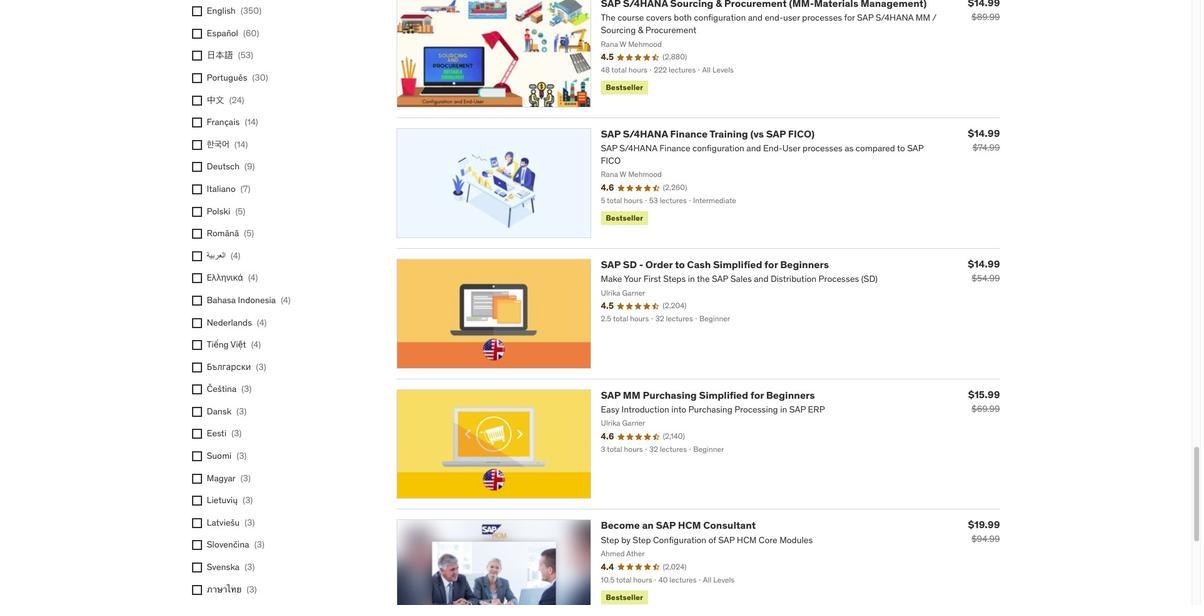 Task type: vqa. For each thing, say whether or not it's contained in the screenshot.
on
no



Task type: locate. For each thing, give the bounding box(es) containing it.
(5) for română (5)
[[244, 228, 254, 239]]

(4) right "العربية"
[[231, 250, 240, 261]]

an
[[642, 520, 654, 532]]

$15.99
[[968, 388, 1000, 401]]

2 xsmall image from the top
[[192, 51, 202, 61]]

1 vertical spatial (14)
[[234, 139, 248, 150]]

español (60)
[[207, 27, 259, 39]]

xsmall image for ภาษาไทย
[[192, 585, 202, 595]]

13 xsmall image from the top
[[192, 519, 202, 529]]

$54.99
[[972, 273, 1000, 284]]

$14.99 for sap sd - order to cash simplified for beginners
[[968, 258, 1000, 270]]

become
[[601, 520, 640, 532]]

xsmall image for deutsch
[[192, 162, 202, 172]]

(4) up "indonesia" on the left of page
[[248, 272, 258, 284]]

(3) for slovenčina (3)
[[254, 540, 264, 551]]

6 xsmall image from the top
[[192, 251, 202, 261]]

8 xsmall image from the top
[[192, 318, 202, 328]]

xsmall image left slovenčina at the left bottom of the page
[[192, 541, 202, 551]]

1 vertical spatial beginners
[[766, 389, 815, 401]]

5 xsmall image from the top
[[192, 185, 202, 195]]

(4) for ελληνικά (4)
[[248, 272, 258, 284]]

xsmall image left ภาษาไทย
[[192, 585, 202, 595]]

cash
[[687, 258, 711, 271]]

english (350)
[[207, 5, 261, 16]]

(4) right việt
[[251, 339, 261, 350]]

(9)
[[244, 161, 255, 172]]

1 xsmall image from the top
[[192, 6, 202, 16]]

(14) right 한국어
[[234, 139, 248, 150]]

xsmall image
[[192, 6, 202, 16], [192, 73, 202, 83], [192, 118, 202, 128], [192, 162, 202, 172], [192, 185, 202, 195], [192, 207, 202, 217], [192, 274, 202, 284], [192, 318, 202, 328], [192, 340, 202, 350], [192, 385, 202, 395], [192, 452, 202, 462]]

fico)
[[788, 128, 815, 140]]

10 xsmall image from the top
[[192, 385, 202, 395]]

s/4hana
[[623, 128, 668, 140]]

(5) right polski
[[235, 206, 245, 217]]

(3) up slovenčina (3)
[[245, 517, 255, 529]]

0 vertical spatial (14)
[[245, 116, 258, 128]]

sap right (vs
[[766, 128, 786, 140]]

(3) for magyar (3)
[[241, 473, 251, 484]]

français
[[207, 116, 240, 128]]

suomi (3)
[[207, 450, 247, 462]]

14 xsmall image from the top
[[192, 541, 202, 551]]

български
[[207, 361, 251, 373]]

xsmall image left lietuvių
[[192, 496, 202, 506]]

simplified right cash
[[713, 258, 762, 271]]

български (3)
[[207, 361, 266, 373]]

(3) right български
[[256, 361, 266, 373]]

xsmall image left français
[[192, 118, 202, 128]]

indonesia
[[238, 295, 276, 306]]

1 vertical spatial for
[[750, 389, 764, 401]]

magyar (3)
[[207, 473, 251, 484]]

việt
[[231, 339, 246, 350]]

xsmall image for suomi
[[192, 452, 202, 462]]

(3) for dansk (3)
[[237, 406, 247, 417]]

sap for sap s/4hana finance training (vs sap fico)
[[601, 128, 621, 140]]

(3) right "dansk"
[[237, 406, 247, 417]]

xsmall image left polski
[[192, 207, 202, 217]]

svenska
[[207, 562, 240, 573]]

3 xsmall image from the top
[[192, 95, 202, 105]]

sap for sap mm purchasing simplified for beginners
[[601, 389, 621, 401]]

xsmall image left the tiếng
[[192, 340, 202, 350]]

3 xsmall image from the top
[[192, 118, 202, 128]]

sap left s/4hana at top
[[601, 128, 621, 140]]

5 xsmall image from the top
[[192, 229, 202, 239]]

sap sd - order to cash simplified for beginners link
[[601, 258, 829, 271]]

xsmall image for nederlands
[[192, 318, 202, 328]]

$14.99
[[968, 127, 1000, 140], [968, 258, 1000, 270]]

1 $14.99 from the top
[[968, 127, 1000, 140]]

hcm
[[678, 520, 701, 532]]

xsmall image left the "español"
[[192, 29, 202, 39]]

8 xsmall image from the top
[[192, 363, 202, 373]]

2 xsmall image from the top
[[192, 73, 202, 83]]

română
[[207, 228, 239, 239]]

(3) for eesti (3)
[[231, 428, 242, 439]]

simplified
[[713, 258, 762, 271], [699, 389, 748, 401]]

xsmall image left bahasa
[[192, 296, 202, 306]]

xsmall image for italiano
[[192, 185, 202, 195]]

(4) right "indonesia" on the left of page
[[281, 295, 291, 306]]

한국어
[[207, 139, 229, 150]]

finance
[[670, 128, 708, 140]]

(7)
[[241, 183, 250, 195]]

(3) down български (3)
[[242, 384, 252, 395]]

(14) for 한국어 (14)
[[234, 139, 248, 150]]

sap mm purchasing simplified for beginners
[[601, 389, 815, 401]]

(14) right français
[[245, 116, 258, 128]]

(3) right slovenčina at the left bottom of the page
[[254, 540, 264, 551]]

xsmall image left the 日本語
[[192, 51, 202, 61]]

xsmall image for svenska
[[192, 563, 202, 573]]

nederlands
[[207, 317, 252, 328]]

$15.99 $69.99
[[968, 388, 1000, 415]]

xsmall image left "dansk"
[[192, 407, 202, 417]]

4 xsmall image from the top
[[192, 162, 202, 172]]

(3) right magyar
[[241, 473, 251, 484]]

6 xsmall image from the top
[[192, 207, 202, 217]]

10 xsmall image from the top
[[192, 429, 202, 439]]

xsmall image left čeština
[[192, 385, 202, 395]]

(3) down slovenčina (3)
[[245, 562, 255, 573]]

xsmall image for eesti
[[192, 429, 202, 439]]

15 xsmall image from the top
[[192, 563, 202, 573]]

$19.99
[[968, 519, 1000, 531]]

sap
[[601, 128, 621, 140], [766, 128, 786, 140], [601, 258, 621, 271], [601, 389, 621, 401], [656, 520, 676, 532]]

čeština
[[207, 384, 237, 395]]

(3) right lietuvių
[[243, 495, 253, 506]]

xsmall image left eesti
[[192, 429, 202, 439]]

español
[[207, 27, 238, 39]]

xsmall image left the english
[[192, 6, 202, 16]]

xsmall image for slovenčina
[[192, 541, 202, 551]]

ελληνικά (4)
[[207, 272, 258, 284]]

1 vertical spatial (5)
[[244, 228, 254, 239]]

(14)
[[245, 116, 258, 128], [234, 139, 248, 150]]

9 xsmall image from the top
[[192, 407, 202, 417]]

xsmall image for polski
[[192, 207, 202, 217]]

beginners
[[780, 258, 829, 271], [766, 389, 815, 401]]

(3) for čeština (3)
[[242, 384, 252, 395]]

xsmall image left svenska
[[192, 563, 202, 573]]

(3) right 'suomi'
[[237, 450, 247, 462]]

xsmall image for română
[[192, 229, 202, 239]]

xsmall image left 한국어
[[192, 140, 202, 150]]

1 vertical spatial $14.99
[[968, 258, 1000, 270]]

italiano
[[207, 183, 236, 195]]

$14.99 up $54.99 on the top
[[968, 258, 1000, 270]]

slovenčina (3)
[[207, 540, 264, 551]]

(4) down "indonesia" on the left of page
[[257, 317, 267, 328]]

português (30)
[[207, 72, 268, 83]]

xsmall image left magyar
[[192, 474, 202, 484]]

(3) right ภาษาไทย
[[247, 584, 257, 595]]

sap left sd
[[601, 258, 621, 271]]

sap left mm
[[601, 389, 621, 401]]

xsmall image left 'suomi'
[[192, 452, 202, 462]]

(4) for nederlands (4)
[[257, 317, 267, 328]]

(14) for français (14)
[[245, 116, 258, 128]]

$14.99 $54.99
[[968, 258, 1000, 284]]

xsmall image left 中文
[[192, 95, 202, 105]]

16 xsmall image from the top
[[192, 585, 202, 595]]

$19.99 $94.99
[[968, 519, 1000, 545]]

sd
[[623, 258, 637, 271]]

1 horizontal spatial for
[[765, 258, 778, 271]]

(5)
[[235, 206, 245, 217], [244, 228, 254, 239]]

tiếng
[[207, 339, 229, 350]]

nederlands (4)
[[207, 317, 267, 328]]

(3) for suomi (3)
[[237, 450, 247, 462]]

$14.99 up '$74.99'
[[968, 127, 1000, 140]]

xsmall image
[[192, 29, 202, 39], [192, 51, 202, 61], [192, 95, 202, 105], [192, 140, 202, 150], [192, 229, 202, 239], [192, 251, 202, 261], [192, 296, 202, 306], [192, 363, 202, 373], [192, 407, 202, 417], [192, 429, 202, 439], [192, 474, 202, 484], [192, 496, 202, 506], [192, 519, 202, 529], [192, 541, 202, 551], [192, 563, 202, 573], [192, 585, 202, 595]]

xsmall image left română
[[192, 229, 202, 239]]

xsmall image left italiano at the left top
[[192, 185, 202, 195]]

(3)
[[256, 361, 266, 373], [242, 384, 252, 395], [237, 406, 247, 417], [231, 428, 242, 439], [237, 450, 247, 462], [241, 473, 251, 484], [243, 495, 253, 506], [245, 517, 255, 529], [254, 540, 264, 551], [245, 562, 255, 573], [247, 584, 257, 595]]

xsmall image left български
[[192, 363, 202, 373]]

simplified right purchasing
[[699, 389, 748, 401]]

(5) right română
[[244, 228, 254, 239]]

xsmall image for magyar
[[192, 474, 202, 484]]

2 $14.99 from the top
[[968, 258, 1000, 270]]

0 vertical spatial (5)
[[235, 206, 245, 217]]

(3) for български (3)
[[256, 361, 266, 373]]

(3) right eesti
[[231, 428, 242, 439]]

xsmall image left português
[[192, 73, 202, 83]]

eesti (3)
[[207, 428, 242, 439]]

(4)
[[231, 250, 240, 261], [248, 272, 258, 284], [281, 295, 291, 306], [257, 317, 267, 328], [251, 339, 261, 350]]

xsmall image left 'ελληνικά'
[[192, 274, 202, 284]]

xsmall image left deutsch
[[192, 162, 202, 172]]

1 xsmall image from the top
[[192, 29, 202, 39]]

xsmall image for português
[[192, 73, 202, 83]]

italiano (7)
[[207, 183, 250, 195]]

7 xsmall image from the top
[[192, 274, 202, 284]]

ελληνικά
[[207, 272, 243, 284]]

for
[[765, 258, 778, 271], [750, 389, 764, 401]]

(30)
[[252, 72, 268, 83]]

xsmall image left "العربية"
[[192, 251, 202, 261]]

xsmall image left nederlands
[[192, 318, 202, 328]]

4 xsmall image from the top
[[192, 140, 202, 150]]

中文 (24)
[[207, 94, 244, 105]]

11 xsmall image from the top
[[192, 452, 202, 462]]

9 xsmall image from the top
[[192, 340, 202, 350]]

xsmall image left 'latviešu'
[[192, 519, 202, 529]]

11 xsmall image from the top
[[192, 474, 202, 484]]

0 vertical spatial $14.99
[[968, 127, 1000, 140]]

sap for sap sd - order to cash simplified for beginners
[[601, 258, 621, 271]]

7 xsmall image from the top
[[192, 296, 202, 306]]

0 vertical spatial simplified
[[713, 258, 762, 271]]

xsmall image for bahasa
[[192, 296, 202, 306]]

12 xsmall image from the top
[[192, 496, 202, 506]]



Task type: describe. For each thing, give the bounding box(es) containing it.
(4) for العربية (4)
[[231, 250, 240, 261]]

dansk
[[207, 406, 232, 417]]

latviešu (3)
[[207, 517, 255, 529]]

ภาษาไทย (3)
[[207, 584, 257, 595]]

日本語
[[207, 50, 233, 61]]

xsmall image for čeština
[[192, 385, 202, 395]]

xsmall image for english
[[192, 6, 202, 16]]

$14.99 $74.99
[[968, 127, 1000, 153]]

xsmall image for latviešu
[[192, 519, 202, 529]]

become an sap hcm consultant
[[601, 520, 756, 532]]

training
[[710, 128, 748, 140]]

0 horizontal spatial for
[[750, 389, 764, 401]]

ภาษาไทย
[[207, 584, 242, 595]]

(53)
[[238, 50, 253, 61]]

xsmall image for español
[[192, 29, 202, 39]]

(3) for latviešu (3)
[[245, 517, 255, 529]]

xsmall image for العربية
[[192, 251, 202, 261]]

xsmall image for 한국어
[[192, 140, 202, 150]]

$14.99 for sap s/4hana finance training (vs sap fico)
[[968, 127, 1000, 140]]

xsmall image for български
[[192, 363, 202, 373]]

العربية (4)
[[207, 250, 240, 261]]

$74.99
[[973, 142, 1000, 153]]

magyar
[[207, 473, 236, 484]]

purchasing
[[643, 389, 697, 401]]

日本語 (53)
[[207, 50, 253, 61]]

slovenčina
[[207, 540, 249, 551]]

(vs
[[750, 128, 764, 140]]

-
[[639, 258, 643, 271]]

xsmall image for 中文
[[192, 95, 202, 105]]

bahasa
[[207, 295, 236, 306]]

0 vertical spatial for
[[765, 258, 778, 271]]

português
[[207, 72, 247, 83]]

dansk (3)
[[207, 406, 247, 417]]

中文
[[207, 94, 224, 105]]

svenska (3)
[[207, 562, 255, 573]]

sap s/4hana finance training (vs sap fico)
[[601, 128, 815, 140]]

mm
[[623, 389, 641, 401]]

العربية
[[207, 250, 226, 261]]

consultant
[[703, 520, 756, 532]]

to
[[675, 258, 685, 271]]

eesti
[[207, 428, 226, 439]]

(3) for ภาษาไทย (3)
[[247, 584, 257, 595]]

become an sap hcm consultant link
[[601, 520, 756, 532]]

(3) for lietuvių (3)
[[243, 495, 253, 506]]

sap right an
[[656, 520, 676, 532]]

xsmall image for 日本語
[[192, 51, 202, 61]]

order
[[645, 258, 673, 271]]

sap mm purchasing simplified for beginners link
[[601, 389, 815, 401]]

(350)
[[241, 5, 261, 16]]

$69.99
[[972, 403, 1000, 415]]

sap sd - order to cash simplified for beginners
[[601, 258, 829, 271]]

(5) for polski (5)
[[235, 206, 245, 217]]

xsmall image for dansk
[[192, 407, 202, 417]]

čeština (3)
[[207, 384, 252, 395]]

tiếng việt (4)
[[207, 339, 261, 350]]

lietuvių
[[207, 495, 238, 506]]

polski (5)
[[207, 206, 245, 217]]

polski
[[207, 206, 230, 217]]

한국어 (14)
[[207, 139, 248, 150]]

français (14)
[[207, 116, 258, 128]]

$89.99
[[972, 11, 1000, 23]]

deutsch
[[207, 161, 239, 172]]

(24)
[[229, 94, 244, 105]]

1 vertical spatial simplified
[[699, 389, 748, 401]]

bahasa indonesia (4)
[[207, 295, 291, 306]]

0 vertical spatial beginners
[[780, 258, 829, 271]]

română (5)
[[207, 228, 254, 239]]

xsmall image for ελληνικά
[[192, 274, 202, 284]]

(60)
[[243, 27, 259, 39]]

english
[[207, 5, 236, 16]]

deutsch (9)
[[207, 161, 255, 172]]

lietuvių (3)
[[207, 495, 253, 506]]

suomi
[[207, 450, 232, 462]]

(3) for svenska (3)
[[245, 562, 255, 573]]

xsmall image for lietuvių
[[192, 496, 202, 506]]

xsmall image for français
[[192, 118, 202, 128]]

sap s/4hana finance training (vs sap fico) link
[[601, 128, 815, 140]]

$94.99
[[972, 534, 1000, 545]]

xsmall image for tiếng
[[192, 340, 202, 350]]

latviešu
[[207, 517, 240, 529]]



